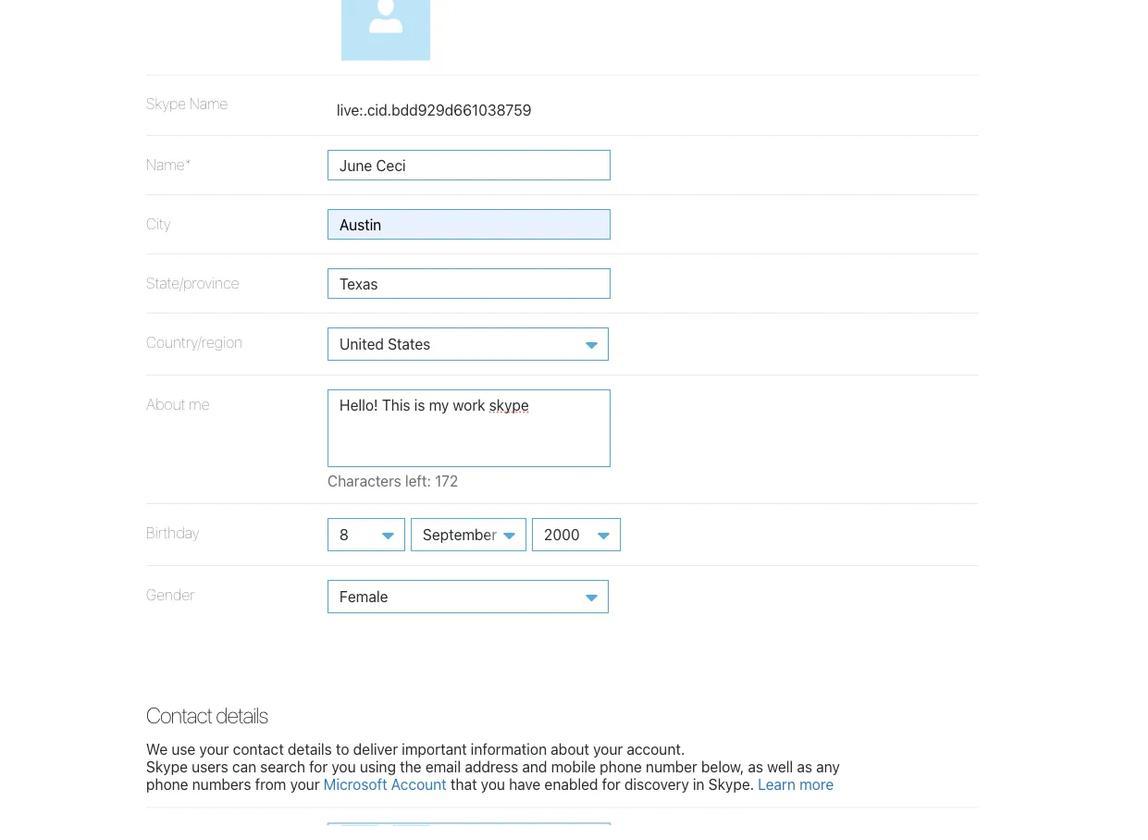 Task type: vqa. For each thing, say whether or not it's contained in the screenshot.
200
no



Task type: describe. For each thing, give the bounding box(es) containing it.
1 horizontal spatial your
[[290, 776, 320, 794]]

172
[[435, 472, 459, 490]]

About me text field
[[328, 390, 611, 467]]

live:.cid.bdd929d661038759
[[337, 101, 532, 119]]

female
[[340, 588, 388, 605]]

0 horizontal spatial phone
[[146, 776, 188, 794]]

City text field
[[328, 209, 611, 240]]

from
[[255, 776, 286, 794]]

microsoft account link
[[324, 776, 447, 794]]

1 horizontal spatial phone
[[600, 758, 642, 776]]

city
[[146, 215, 171, 232]]

that
[[451, 776, 477, 794]]

you inside we use your contact details to deliver important information about your account. skype users can search for you using the email address and mobile phone number below, as well as any phone numbers from your
[[332, 758, 356, 776]]

mobile
[[551, 758, 596, 776]]

status containing characters left:
[[328, 472, 548, 490]]

0 horizontal spatial your
[[200, 741, 229, 758]]

gender
[[146, 586, 195, 604]]

learn more link
[[759, 776, 834, 794]]

we
[[146, 741, 168, 758]]

for inside we use your contact details to deliver important information about your account. skype users can search for you using the email address and mobile phone number below, as well as any phone numbers from your
[[309, 758, 328, 776]]

address
[[465, 758, 519, 776]]

8
[[340, 526, 349, 543]]

number
[[646, 758, 698, 776]]

enabled
[[545, 776, 599, 794]]

about
[[146, 395, 186, 413]]

details inside we use your contact details to deliver important information about your account. skype users can search for you using the email address and mobile phone number below, as well as any phone numbers from your
[[288, 741, 332, 758]]

contact
[[146, 703, 212, 729]]

information
[[471, 741, 547, 758]]

deliver
[[353, 741, 398, 758]]

users
[[192, 758, 228, 776]]

can
[[232, 758, 257, 776]]

in
[[693, 776, 705, 794]]

me
[[189, 395, 210, 413]]

use
[[172, 741, 196, 758]]

have
[[509, 776, 541, 794]]

email
[[426, 758, 461, 776]]

birthday
[[146, 524, 200, 542]]

account
[[391, 776, 447, 794]]

numbers
[[192, 776, 251, 794]]

contact details
[[146, 703, 268, 729]]

skype name
[[146, 95, 228, 113]]

more
[[800, 776, 834, 794]]

2 as from the left
[[798, 758, 813, 776]]

below,
[[702, 758, 745, 776]]

discovery
[[625, 776, 689, 794]]

1 horizontal spatial you
[[481, 776, 505, 794]]

state/province
[[146, 274, 239, 291]]

1 horizontal spatial for
[[602, 776, 621, 794]]

well
[[768, 758, 794, 776]]

left:
[[405, 472, 431, 490]]

characters
[[328, 472, 402, 490]]

characters left: 172
[[328, 472, 459, 490]]



Task type: locate. For each thing, give the bounding box(es) containing it.
0 horizontal spatial details
[[216, 703, 268, 729]]

name*
[[146, 155, 192, 173]]

your down search
[[290, 776, 320, 794]]

skype inside we use your contact details to deliver important information about your account. skype users can search for you using the email address and mobile phone number below, as well as any phone numbers from your
[[146, 758, 188, 776]]

to
[[336, 741, 350, 758]]

2000
[[544, 526, 580, 543]]

microsoft account that you have enabled for discovery in skype. learn more
[[324, 776, 834, 794]]

your right about
[[594, 741, 623, 758]]

0 vertical spatial skype
[[146, 95, 186, 113]]

0 horizontal spatial for
[[309, 758, 328, 776]]

account.
[[627, 741, 685, 758]]

as
[[748, 758, 764, 776], [798, 758, 813, 776]]

you down to
[[332, 758, 356, 776]]

about
[[551, 741, 590, 758]]

important
[[402, 741, 467, 758]]

status
[[328, 472, 548, 490]]

State/province text field
[[328, 268, 611, 299]]

as up learn more link
[[798, 758, 813, 776]]

you down address
[[481, 776, 505, 794]]

microsoft
[[324, 776, 388, 794]]

1 horizontal spatial details
[[288, 741, 332, 758]]

your
[[200, 741, 229, 758], [594, 741, 623, 758], [290, 776, 320, 794]]

phone down account.
[[600, 758, 642, 776]]

using
[[360, 758, 396, 776]]

skype
[[146, 95, 186, 113], [146, 758, 188, 776]]

search
[[260, 758, 305, 776]]

1 horizontal spatial as
[[798, 758, 813, 776]]

Name* text field
[[328, 150, 611, 180]]

your up users
[[200, 741, 229, 758]]

for
[[309, 758, 328, 776], [602, 776, 621, 794]]

details up search
[[288, 741, 332, 758]]

option group
[[146, 809, 980, 827]]

2 skype from the top
[[146, 758, 188, 776]]

contact
[[233, 741, 284, 758]]

any
[[817, 758, 840, 776]]

phone
[[600, 758, 642, 776], [146, 776, 188, 794]]

about me
[[146, 395, 210, 413]]

skype.
[[709, 776, 755, 794]]

september
[[423, 526, 497, 543]]

1 vertical spatial details
[[288, 741, 332, 758]]

the
[[400, 758, 422, 776]]

0 vertical spatial details
[[216, 703, 268, 729]]

skype down we
[[146, 758, 188, 776]]

united states
[[340, 335, 431, 353]]

1 skype from the top
[[146, 95, 186, 113]]

1 vertical spatial skype
[[146, 758, 188, 776]]

we use your contact details to deliver important information about your account. skype users can search for you using the email address and mobile phone number below, as well as any phone numbers from your
[[146, 741, 840, 794]]

0 horizontal spatial as
[[748, 758, 764, 776]]

1 as from the left
[[748, 758, 764, 776]]

country/region
[[146, 333, 243, 351]]

states
[[388, 335, 431, 353]]

you
[[332, 758, 356, 776], [481, 776, 505, 794]]

learn
[[759, 776, 796, 794]]

skype left name
[[146, 95, 186, 113]]

for right enabled
[[602, 776, 621, 794]]

and
[[523, 758, 548, 776]]

Email address 1 text field
[[328, 824, 611, 827]]

for right search
[[309, 758, 328, 776]]

name
[[190, 95, 228, 113]]

2 horizontal spatial your
[[594, 741, 623, 758]]

details
[[216, 703, 268, 729], [288, 741, 332, 758]]

0 horizontal spatial you
[[332, 758, 356, 776]]

phone down we
[[146, 776, 188, 794]]

as left well
[[748, 758, 764, 776]]

united
[[340, 335, 384, 353]]

details up contact
[[216, 703, 268, 729]]



